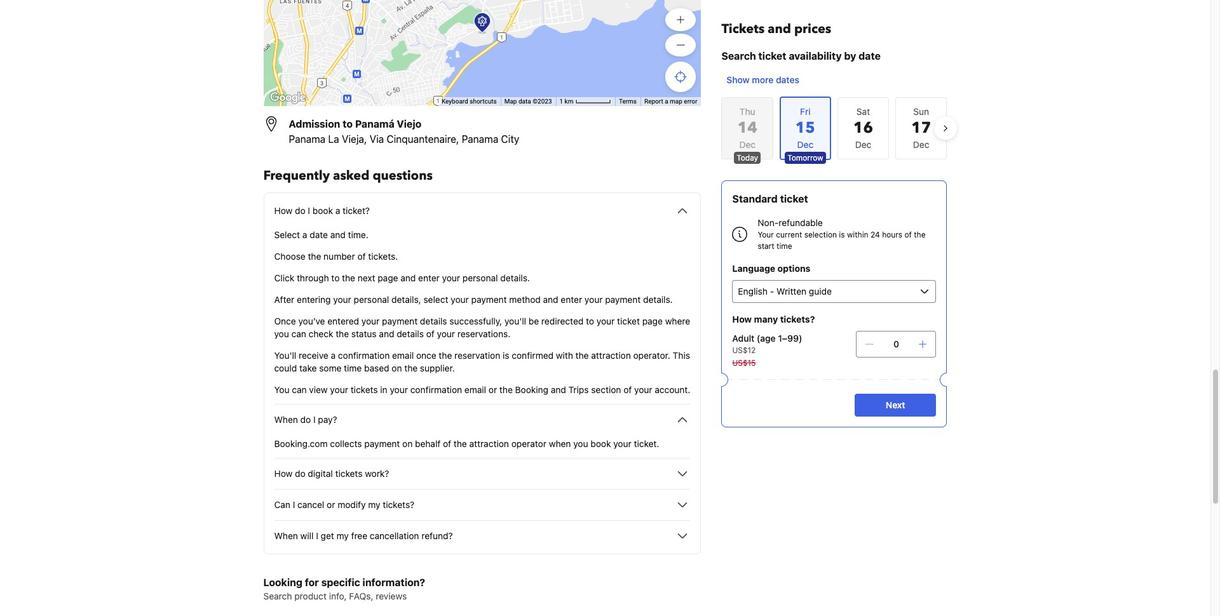 Task type: locate. For each thing, give the bounding box(es) containing it.
1 vertical spatial is
[[503, 350, 510, 361]]

0 vertical spatial on
[[392, 363, 402, 374]]

1 vertical spatial to
[[332, 273, 340, 284]]

0 vertical spatial time
[[777, 242, 793, 251]]

1
[[560, 98, 564, 105]]

1 vertical spatial page
[[643, 316, 663, 327]]

tickets
[[351, 385, 378, 396], [335, 469, 363, 479]]

you'll receive a confirmation email once the reservation is confirmed with the attraction operator. this could take some time based on the supplier.
[[274, 350, 691, 374]]

1 horizontal spatial or
[[489, 385, 497, 396]]

0 vertical spatial attraction
[[592, 350, 631, 361]]

admission to panamá viejo panama la vieja, via cinquantenaire, panama city
[[289, 118, 520, 145]]

digital
[[308, 469, 333, 479]]

2 vertical spatial do
[[295, 469, 306, 479]]

0 vertical spatial ticket
[[759, 50, 787, 62]]

how up select
[[274, 205, 293, 216]]

dec inside thu 14 dec today
[[740, 139, 756, 150]]

can
[[292, 329, 306, 340], [292, 385, 307, 396]]

1 vertical spatial do
[[301, 415, 311, 425]]

i left 'pay?'
[[314, 415, 316, 425]]

after entering your personal details, select your payment method and enter your payment details.
[[274, 294, 673, 305]]

tickets left work?
[[335, 469, 363, 479]]

dec for 14
[[740, 139, 756, 150]]

time down current
[[777, 242, 793, 251]]

or right cancel
[[327, 500, 335, 511]]

where
[[666, 316, 691, 327]]

0 horizontal spatial you
[[274, 329, 289, 340]]

1 horizontal spatial date
[[859, 50, 881, 62]]

can inside once you've entered your payment details successfully, you'll be redirected to your ticket page where you can check the status and details of your reservations.
[[292, 329, 306, 340]]

2 horizontal spatial dec
[[914, 139, 930, 150]]

of right behalf
[[443, 439, 452, 450]]

to right redirected
[[586, 316, 595, 327]]

product
[[295, 591, 327, 602]]

on right based
[[392, 363, 402, 374]]

0 vertical spatial enter
[[419, 273, 440, 284]]

of right section
[[624, 385, 632, 396]]

my right get
[[337, 531, 349, 542]]

number
[[324, 251, 355, 262]]

0 horizontal spatial search
[[264, 591, 292, 602]]

date down how do i book a ticket?
[[310, 230, 328, 240]]

0 horizontal spatial date
[[310, 230, 328, 240]]

1 horizontal spatial you
[[574, 439, 589, 450]]

1 horizontal spatial panama
[[462, 134, 499, 145]]

details,
[[392, 294, 421, 305]]

status
[[352, 329, 377, 340]]

i right can
[[293, 500, 295, 511]]

region containing 14
[[712, 92, 958, 165]]

0 vertical spatial to
[[343, 118, 353, 130]]

looking
[[264, 577, 303, 589]]

ticket up operator.
[[618, 316, 640, 327]]

book right when
[[591, 439, 611, 450]]

1 vertical spatial how
[[733, 314, 752, 325]]

in
[[381, 385, 388, 396]]

0 vertical spatial is
[[840, 230, 846, 240]]

check
[[309, 329, 333, 340]]

dec
[[740, 139, 756, 150], [856, 139, 872, 150], [914, 139, 930, 150]]

email
[[392, 350, 414, 361], [465, 385, 487, 396]]

adult (age 1–99) us$12
[[733, 333, 803, 355]]

for
[[305, 577, 319, 589]]

1 vertical spatial or
[[327, 500, 335, 511]]

2 vertical spatial how
[[274, 469, 293, 479]]

i up select a date and time.
[[308, 205, 310, 216]]

how do i book a ticket? element
[[274, 219, 691, 397]]

page right next
[[378, 273, 398, 284]]

how
[[274, 205, 293, 216], [733, 314, 752, 325], [274, 469, 293, 479]]

0 vertical spatial how
[[274, 205, 293, 216]]

this
[[673, 350, 691, 361]]

show more dates
[[727, 74, 800, 85]]

page
[[378, 273, 398, 284], [643, 316, 663, 327]]

0 horizontal spatial on
[[392, 363, 402, 374]]

0 horizontal spatial my
[[337, 531, 349, 542]]

keyboard shortcuts
[[442, 98, 497, 105]]

km
[[565, 98, 574, 105]]

how for how many tickets?
[[733, 314, 752, 325]]

can down you've
[[292, 329, 306, 340]]

account.
[[655, 385, 691, 396]]

dec down 17
[[914, 139, 930, 150]]

dec inside sun 17 dec
[[914, 139, 930, 150]]

a left the ticket? on the left
[[336, 205, 340, 216]]

0 vertical spatial date
[[859, 50, 881, 62]]

enter up redirected
[[561, 294, 583, 305]]

by
[[845, 50, 857, 62]]

2 vertical spatial ticket
[[618, 316, 640, 327]]

0 vertical spatial page
[[378, 273, 398, 284]]

1 horizontal spatial dec
[[856, 139, 872, 150]]

when will i get my free cancellation refund? button
[[274, 529, 691, 544]]

details up once
[[397, 329, 424, 340]]

1 vertical spatial ticket
[[781, 193, 809, 205]]

how up adult
[[733, 314, 752, 325]]

1 vertical spatial details.
[[644, 294, 673, 305]]

do inside how do digital tickets work? dropdown button
[[295, 469, 306, 479]]

2 vertical spatial to
[[586, 316, 595, 327]]

enter
[[419, 273, 440, 284], [561, 294, 583, 305]]

dec for 17
[[914, 139, 930, 150]]

time inside you'll receive a confirmation email once the reservation is confirmed with the attraction operator. this could take some time based on the supplier.
[[344, 363, 362, 374]]

1 vertical spatial tickets
[[335, 469, 363, 479]]

ticket up show more dates
[[759, 50, 787, 62]]

how do digital tickets work? button
[[274, 467, 691, 482]]

1 horizontal spatial to
[[343, 118, 353, 130]]

thu 14 dec today
[[737, 106, 759, 163]]

how do i book a ticket? button
[[274, 203, 691, 219]]

is left within
[[840, 230, 846, 240]]

0 vertical spatial my
[[368, 500, 381, 511]]

ticket for search
[[759, 50, 787, 62]]

options
[[778, 263, 811, 274]]

is left confirmed
[[503, 350, 510, 361]]

map data ©2023
[[505, 98, 552, 105]]

i right will
[[316, 531, 318, 542]]

1 horizontal spatial page
[[643, 316, 663, 327]]

when
[[549, 439, 571, 450]]

region
[[712, 92, 958, 165]]

1 vertical spatial when
[[274, 531, 298, 542]]

0 horizontal spatial attraction
[[470, 439, 509, 450]]

1 horizontal spatial book
[[591, 439, 611, 450]]

personal down next
[[354, 294, 389, 305]]

0 vertical spatial confirmation
[[338, 350, 390, 361]]

confirmation up based
[[338, 350, 390, 361]]

the down entered
[[336, 329, 349, 340]]

book up select a date and time.
[[313, 205, 333, 216]]

1 km
[[560, 98, 575, 105]]

via
[[370, 134, 384, 145]]

details
[[420, 316, 447, 327], [397, 329, 424, 340]]

the
[[915, 230, 926, 240], [308, 251, 321, 262], [342, 273, 355, 284], [336, 329, 349, 340], [439, 350, 452, 361], [576, 350, 589, 361], [405, 363, 418, 374], [500, 385, 513, 396], [454, 439, 467, 450]]

2 horizontal spatial to
[[586, 316, 595, 327]]

time right some
[[344, 363, 362, 374]]

cinquantenaire,
[[387, 134, 459, 145]]

1 vertical spatial personal
[[354, 294, 389, 305]]

to down choose the number of tickets.
[[332, 273, 340, 284]]

0 vertical spatial can
[[292, 329, 306, 340]]

or
[[489, 385, 497, 396], [327, 500, 335, 511]]

0 vertical spatial details.
[[501, 273, 530, 284]]

1 vertical spatial attraction
[[470, 439, 509, 450]]

a
[[665, 98, 669, 105], [336, 205, 340, 216], [303, 230, 307, 240], [331, 350, 336, 361]]

details. up the method
[[501, 273, 530, 284]]

14
[[738, 118, 758, 139]]

when up booking.com at the left bottom of page
[[274, 415, 298, 425]]

you can view your tickets in your confirmation email or the booking and trips section of your account.
[[274, 385, 691, 396]]

of up once
[[427, 329, 435, 340]]

to up vieja,
[[343, 118, 353, 130]]

of left tickets.
[[358, 251, 366, 262]]

1 horizontal spatial search
[[722, 50, 757, 62]]

tickets
[[722, 20, 765, 38]]

and left prices
[[768, 20, 792, 38]]

1 vertical spatial search
[[264, 591, 292, 602]]

confirmation
[[338, 350, 390, 361], [411, 385, 462, 396]]

payment down the details, at the left top of the page
[[382, 316, 418, 327]]

personal up after entering your personal details, select your payment method and enter your payment details.
[[463, 273, 498, 284]]

1 horizontal spatial confirmation
[[411, 385, 462, 396]]

my right the modify
[[368, 500, 381, 511]]

attraction down "when do i pay?" dropdown button
[[470, 439, 509, 450]]

0 horizontal spatial confirmation
[[338, 350, 390, 361]]

payment
[[472, 294, 507, 305], [606, 294, 641, 305], [382, 316, 418, 327], [365, 439, 400, 450]]

a left map
[[665, 98, 669, 105]]

page left the where on the right bottom
[[643, 316, 663, 327]]

panama left city
[[462, 134, 499, 145]]

or inside dropdown button
[[327, 500, 335, 511]]

keyboard shortcuts button
[[442, 97, 497, 106]]

can right the you in the bottom left of the page
[[292, 385, 307, 396]]

tickets? up 1–99)
[[781, 314, 815, 325]]

0 vertical spatial do
[[295, 205, 306, 216]]

tickets left in
[[351, 385, 378, 396]]

1 horizontal spatial personal
[[463, 273, 498, 284]]

0 vertical spatial book
[[313, 205, 333, 216]]

3 dec from the left
[[914, 139, 930, 150]]

0 vertical spatial when
[[274, 415, 298, 425]]

information?
[[363, 577, 425, 589]]

how for how do digital tickets work?
[[274, 469, 293, 479]]

search down looking
[[264, 591, 292, 602]]

tickets? inside can i cancel or modify my tickets? dropdown button
[[383, 500, 415, 511]]

on left behalf
[[403, 439, 413, 450]]

frequently
[[264, 167, 330, 184]]

0 vertical spatial search
[[722, 50, 757, 62]]

0 horizontal spatial tickets?
[[383, 500, 415, 511]]

of
[[905, 230, 912, 240], [358, 251, 366, 262], [427, 329, 435, 340], [624, 385, 632, 396], [443, 439, 452, 450]]

0 vertical spatial tickets?
[[781, 314, 815, 325]]

details. up the where on the right bottom
[[644, 294, 673, 305]]

1 vertical spatial on
[[403, 439, 413, 450]]

do up select
[[295, 205, 306, 216]]

email inside you'll receive a confirmation email once the reservation is confirmed with the attraction operator. this could take some time based on the supplier.
[[392, 350, 414, 361]]

0 horizontal spatial book
[[313, 205, 333, 216]]

to inside once you've entered your payment details successfully, you'll be redirected to your ticket page where you can check the status and details of your reservations.
[[586, 316, 595, 327]]

the left booking
[[500, 385, 513, 396]]

how up can
[[274, 469, 293, 479]]

confirmation down "supplier."
[[411, 385, 462, 396]]

terms
[[619, 98, 637, 105]]

1 vertical spatial tickets?
[[383, 500, 415, 511]]

city
[[501, 134, 520, 145]]

date
[[859, 50, 881, 62], [310, 230, 328, 240]]

is inside you'll receive a confirmation email once the reservation is confirmed with the attraction operator. this could take some time based on the supplier.
[[503, 350, 510, 361]]

1 vertical spatial enter
[[561, 294, 583, 305]]

the right with
[[576, 350, 589, 361]]

be
[[529, 316, 539, 327]]

page inside once you've entered your payment details successfully, you'll be redirected to your ticket page where you can check the status and details of your reservations.
[[643, 316, 663, 327]]

a up some
[[331, 350, 336, 361]]

i for pay?
[[314, 415, 316, 425]]

cancel
[[298, 500, 325, 511]]

i
[[308, 205, 310, 216], [314, 415, 316, 425], [293, 500, 295, 511], [316, 531, 318, 542]]

1 vertical spatial date
[[310, 230, 328, 240]]

take
[[299, 363, 317, 374]]

the inside once you've entered your payment details successfully, you'll be redirected to your ticket page where you can check the status and details of your reservations.
[[336, 329, 349, 340]]

reservations.
[[458, 329, 511, 340]]

is
[[840, 230, 846, 240], [503, 350, 510, 361]]

dec inside sat 16 dec
[[856, 139, 872, 150]]

1 horizontal spatial attraction
[[592, 350, 631, 361]]

0 horizontal spatial dec
[[740, 139, 756, 150]]

1 horizontal spatial is
[[840, 230, 846, 240]]

when left will
[[274, 531, 298, 542]]

0 horizontal spatial panama
[[289, 134, 326, 145]]

availability
[[789, 50, 842, 62]]

you right when
[[574, 439, 589, 450]]

do left digital in the bottom left of the page
[[295, 469, 306, 479]]

select a date and time.
[[274, 230, 369, 240]]

dec down 16
[[856, 139, 872, 150]]

i for get
[[316, 531, 318, 542]]

or inside how do i book a ticket? element
[[489, 385, 497, 396]]

tickets? up cancellation
[[383, 500, 415, 511]]

vieja,
[[342, 134, 367, 145]]

collects
[[330, 439, 362, 450]]

0 horizontal spatial or
[[327, 500, 335, 511]]

1 horizontal spatial time
[[777, 242, 793, 251]]

0 vertical spatial or
[[489, 385, 497, 396]]

us$12
[[733, 346, 756, 355]]

0 vertical spatial email
[[392, 350, 414, 361]]

and up redirected
[[543, 294, 559, 305]]

map region
[[264, 0, 702, 106]]

the up "supplier."
[[439, 350, 452, 361]]

la
[[328, 134, 339, 145]]

attraction inside you'll receive a confirmation email once the reservation is confirmed with the attraction operator. this could take some time based on the supplier.
[[592, 350, 631, 361]]

do inside "when do i pay?" dropdown button
[[301, 415, 311, 425]]

2 when from the top
[[274, 531, 298, 542]]

personal
[[463, 273, 498, 284], [354, 294, 389, 305]]

search up show
[[722, 50, 757, 62]]

1 when from the top
[[274, 415, 298, 425]]

1 vertical spatial time
[[344, 363, 362, 374]]

you down "once"
[[274, 329, 289, 340]]

ticket
[[759, 50, 787, 62], [781, 193, 809, 205], [618, 316, 640, 327]]

the left next
[[342, 273, 355, 284]]

attraction up section
[[592, 350, 631, 361]]

panama down admission
[[289, 134, 326, 145]]

or down you'll receive a confirmation email once the reservation is confirmed with the attraction operator. this could take some time based on the supplier.
[[489, 385, 497, 396]]

enter up select
[[419, 273, 440, 284]]

1 vertical spatial email
[[465, 385, 487, 396]]

2 dec from the left
[[856, 139, 872, 150]]

details down select
[[420, 316, 447, 327]]

do inside how do i book a ticket? dropdown button
[[295, 205, 306, 216]]

date right by
[[859, 50, 881, 62]]

1 vertical spatial confirmation
[[411, 385, 462, 396]]

1 vertical spatial book
[[591, 439, 611, 450]]

tickets inside how do digital tickets work? dropdown button
[[335, 469, 363, 479]]

email left once
[[392, 350, 414, 361]]

1 horizontal spatial tickets?
[[781, 314, 815, 325]]

and left time.
[[331, 230, 346, 240]]

the right 'hours'
[[915, 230, 926, 240]]

attraction
[[592, 350, 631, 361], [470, 439, 509, 450]]

do left 'pay?'
[[301, 415, 311, 425]]

the up through
[[308, 251, 321, 262]]

email down you'll receive a confirmation email once the reservation is confirmed with the attraction operator. this could take some time based on the supplier.
[[465, 385, 487, 396]]

through
[[297, 273, 329, 284]]

and right status
[[379, 329, 395, 340]]

ticket.
[[634, 439, 660, 450]]

prices
[[795, 20, 832, 38]]

0 horizontal spatial is
[[503, 350, 510, 361]]

search inside looking for specific information? search product info, faqs, reviews
[[264, 591, 292, 602]]

0 vertical spatial tickets
[[351, 385, 378, 396]]

dec up today
[[740, 139, 756, 150]]

of right 'hours'
[[905, 230, 912, 240]]

0 vertical spatial you
[[274, 329, 289, 340]]

1 horizontal spatial email
[[465, 385, 487, 396]]

ticket up refundable
[[781, 193, 809, 205]]

1 dec from the left
[[740, 139, 756, 150]]

0 horizontal spatial time
[[344, 363, 362, 374]]

0 horizontal spatial email
[[392, 350, 414, 361]]



Task type: describe. For each thing, give the bounding box(es) containing it.
0 horizontal spatial details.
[[501, 273, 530, 284]]

1 panama from the left
[[289, 134, 326, 145]]

you inside once you've entered your payment details successfully, you'll be redirected to your ticket page where you can check the status and details of your reservations.
[[274, 329, 289, 340]]

select
[[424, 294, 449, 305]]

you've
[[299, 316, 325, 327]]

0 horizontal spatial personal
[[354, 294, 389, 305]]

of inside non-refundable your current selection is within 24 hours of the start time
[[905, 230, 912, 240]]

cancellation
[[370, 531, 419, 542]]

refundable
[[779, 217, 823, 228]]

can i cancel or modify my tickets? button
[[274, 498, 691, 513]]

and inside once you've entered your payment details successfully, you'll be redirected to your ticket page where you can check the status and details of your reservations.
[[379, 329, 395, 340]]

will
[[301, 531, 314, 542]]

thu
[[740, 106, 756, 117]]

once
[[274, 316, 296, 327]]

when will i get my free cancellation refund?
[[274, 531, 453, 542]]

0 horizontal spatial enter
[[419, 273, 440, 284]]

click through to the next page and enter your personal details.
[[274, 273, 530, 284]]

time inside non-refundable your current selection is within 24 hours of the start time
[[777, 242, 793, 251]]

based
[[364, 363, 390, 374]]

1 horizontal spatial my
[[368, 500, 381, 511]]

after
[[274, 294, 295, 305]]

you'll
[[505, 316, 527, 327]]

when for when will i get my free cancellation refund?
[[274, 531, 298, 542]]

when do i pay?
[[274, 415, 337, 425]]

redirected
[[542, 316, 584, 327]]

error
[[684, 98, 698, 105]]

tickets inside how do i book a ticket? element
[[351, 385, 378, 396]]

a right select
[[303, 230, 307, 240]]

1 vertical spatial you
[[574, 439, 589, 450]]

how for how do i book a ticket?
[[274, 205, 293, 216]]

16
[[854, 118, 874, 139]]

0 horizontal spatial page
[[378, 273, 398, 284]]

choose the number of tickets.
[[274, 251, 398, 262]]

payment up successfully,
[[472, 294, 507, 305]]

sat
[[857, 106, 871, 117]]

of inside once you've entered your payment details successfully, you'll be redirected to your ticket page where you can check the status and details of your reservations.
[[427, 329, 435, 340]]

within
[[848, 230, 869, 240]]

ticket for standard
[[781, 193, 809, 205]]

show
[[727, 74, 750, 85]]

tickets and prices
[[722, 20, 832, 38]]

successfully,
[[450, 316, 503, 327]]

1 vertical spatial details
[[397, 329, 424, 340]]

1 horizontal spatial on
[[403, 439, 413, 450]]

us$15
[[733, 359, 756, 368]]

is inside non-refundable your current selection is within 24 hours of the start time
[[840, 230, 846, 240]]

a inside you'll receive a confirmation email once the reservation is confirmed with the attraction operator. this could take some time based on the supplier.
[[331, 350, 336, 361]]

admission
[[289, 118, 340, 130]]

confirmation inside you'll receive a confirmation email once the reservation is confirmed with the attraction operator. this could take some time based on the supplier.
[[338, 350, 390, 361]]

and up the details, at the left top of the page
[[401, 273, 416, 284]]

1 horizontal spatial enter
[[561, 294, 583, 305]]

do for pay?
[[301, 415, 311, 425]]

dates
[[776, 74, 800, 85]]

choose
[[274, 251, 306, 262]]

booking.com
[[274, 439, 328, 450]]

more
[[753, 74, 774, 85]]

1 horizontal spatial details.
[[644, 294, 673, 305]]

book inside dropdown button
[[313, 205, 333, 216]]

a inside dropdown button
[[336, 205, 340, 216]]

view
[[309, 385, 328, 396]]

once you've entered your payment details successfully, you'll be redirected to your ticket page where you can check the status and details of your reservations.
[[274, 316, 691, 340]]

can
[[274, 500, 291, 511]]

can i cancel or modify my tickets?
[[274, 500, 415, 511]]

0 vertical spatial details
[[420, 316, 447, 327]]

payment inside once you've entered your payment details successfully, you'll be redirected to your ticket page where you can check the status and details of your reservations.
[[382, 316, 418, 327]]

google image
[[267, 90, 309, 106]]

with
[[556, 350, 574, 361]]

on inside you'll receive a confirmation email once the reservation is confirmed with the attraction operator. this could take some time based on the supplier.
[[392, 363, 402, 374]]

booking
[[515, 385, 549, 396]]

report
[[645, 98, 664, 105]]

payment up operator.
[[606, 294, 641, 305]]

select
[[274, 230, 300, 240]]

1 km button
[[556, 97, 616, 106]]

the down once
[[405, 363, 418, 374]]

refund?
[[422, 531, 453, 542]]

how many tickets?
[[733, 314, 815, 325]]

©2023
[[533, 98, 552, 105]]

trips
[[569, 385, 589, 396]]

work?
[[365, 469, 389, 479]]

the down "when do i pay?" dropdown button
[[454, 439, 467, 450]]

many
[[755, 314, 779, 325]]

and left the trips
[[551, 385, 567, 396]]

time.
[[348, 230, 369, 240]]

0 vertical spatial personal
[[463, 273, 498, 284]]

language options
[[733, 263, 811, 274]]

booking.com collects payment on behalf of the attraction operator when you book your ticket.
[[274, 439, 660, 450]]

the inside non-refundable your current selection is within 24 hours of the start time
[[915, 230, 926, 240]]

entering
[[297, 294, 331, 305]]

tickets.
[[368, 251, 398, 262]]

i for book
[[308, 205, 310, 216]]

map
[[670, 98, 683, 105]]

when for when do i pay?
[[274, 415, 298, 425]]

date inside how do i book a ticket? element
[[310, 230, 328, 240]]

1–99)
[[779, 333, 803, 344]]

2 panama from the left
[[462, 134, 499, 145]]

sun
[[914, 106, 930, 117]]

specific
[[322, 577, 360, 589]]

adult
[[733, 333, 755, 344]]

standard ticket
[[733, 193, 809, 205]]

0 horizontal spatial to
[[332, 273, 340, 284]]

ticket inside once you've entered your payment details successfully, you'll be redirected to your ticket page where you can check the status and details of your reservations.
[[618, 316, 640, 327]]

today
[[737, 153, 759, 163]]

map
[[505, 98, 517, 105]]

1 vertical spatial my
[[337, 531, 349, 542]]

1 vertical spatial can
[[292, 385, 307, 396]]

report a map error
[[645, 98, 698, 105]]

your
[[758, 230, 775, 240]]

operator
[[512, 439, 547, 450]]

receive
[[299, 350, 329, 361]]

show more dates button
[[722, 69, 805, 92]]

do for book
[[295, 205, 306, 216]]

search ticket availability by date
[[722, 50, 881, 62]]

24
[[871, 230, 881, 240]]

non-refundable your current selection is within 24 hours of the start time
[[758, 217, 926, 251]]

data
[[519, 98, 531, 105]]

payment up work?
[[365, 439, 400, 450]]

frequently asked questions
[[264, 167, 433, 184]]

could
[[274, 363, 297, 374]]

to inside admission to panamá viejo panama la vieja, via cinquantenaire, panama city
[[343, 118, 353, 130]]

do for tickets
[[295, 469, 306, 479]]

dec for 16
[[856, 139, 872, 150]]

you'll
[[274, 350, 297, 361]]

faqs,
[[349, 591, 374, 602]]

method
[[510, 294, 541, 305]]

once
[[417, 350, 437, 361]]



Task type: vqa. For each thing, say whether or not it's contained in the screenshot.
topmost How
yes



